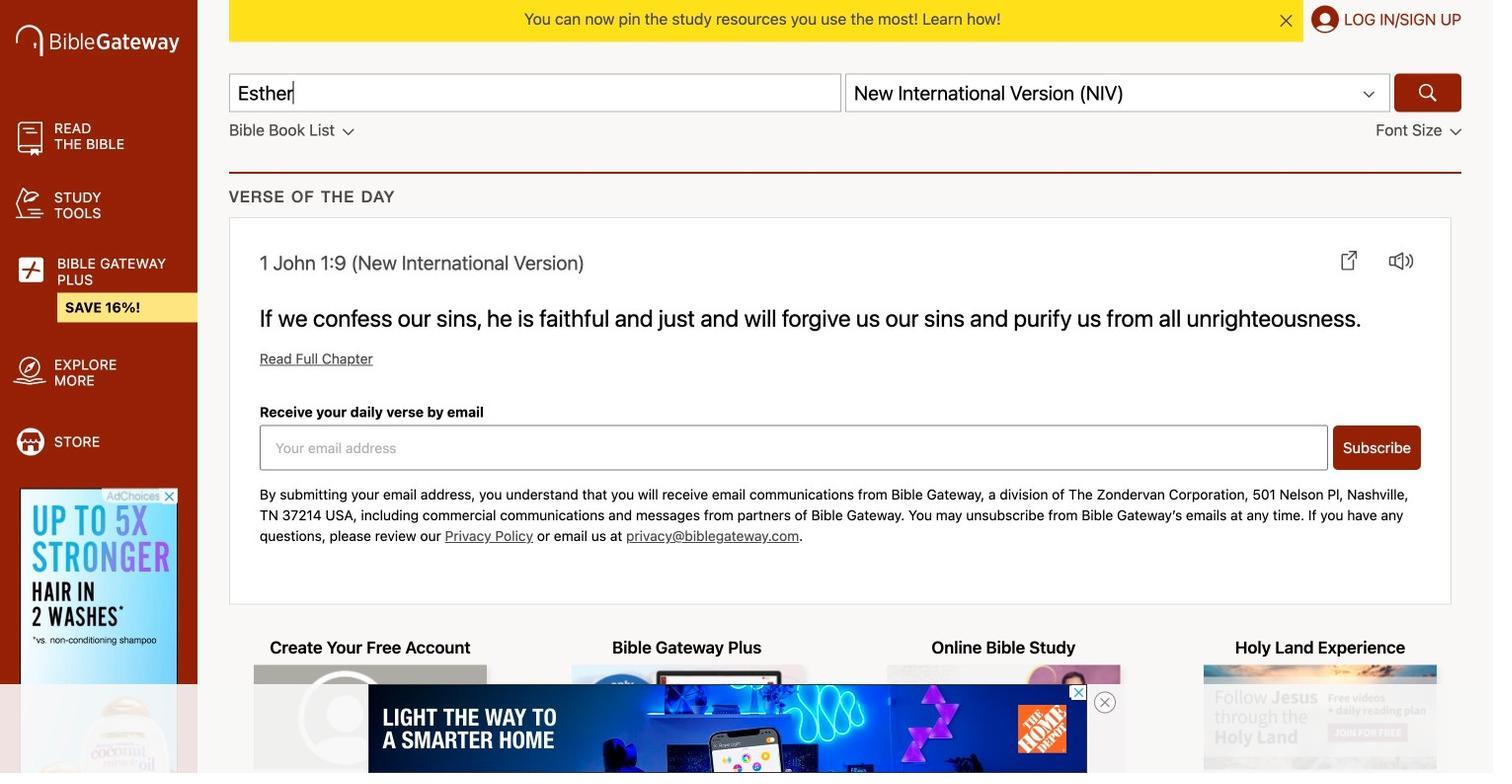 Task type: vqa. For each thing, say whether or not it's contained in the screenshot.
homepage block image
yes



Task type: describe. For each thing, give the bounding box(es) containing it.
search image
[[1416, 81, 1440, 105]]

1 homepage block image image from the left
[[254, 665, 487, 770]]

1 horizontal spatial advertisement element
[[368, 684, 1087, 773]]

share image
[[1342, 251, 1357, 270]]

2 homepage block image image from the left
[[571, 665, 804, 770]]



Task type: locate. For each thing, give the bounding box(es) containing it.
advertisement element
[[20, 488, 178, 773], [368, 684, 1087, 773]]

4 homepage block image image from the left
[[1204, 665, 1437, 770]]

3 homepage block image image from the left
[[887, 665, 1120, 770]]

Your Email Address field
[[260, 425, 1329, 471]]

Quick Search text field
[[229, 73, 842, 112]]

0 horizontal spatial advertisement element
[[20, 488, 178, 773]]

None search field
[[229, 73, 1462, 112]]

homepage block image image
[[254, 665, 487, 770], [571, 665, 804, 770], [887, 665, 1120, 770], [1204, 665, 1437, 770]]

user notice alert
[[198, 0, 1493, 42]]



